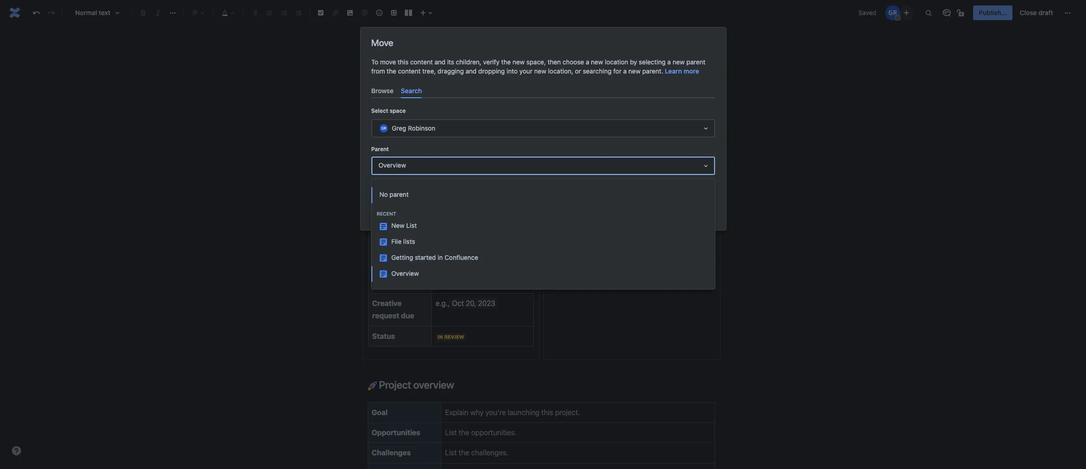 Task type: describe. For each thing, give the bounding box(es) containing it.
emoji image
[[374, 7, 385, 18]]

greg robinson inside move dialog
[[392, 124, 435, 132]]

choose
[[563, 58, 584, 66]]

1 vertical spatial project
[[379, 379, 411, 391]]

contents
[[592, 157, 622, 165]]

table
[[564, 157, 581, 165]]

learn
[[665, 67, 682, 75]]

project overview link
[[573, 179, 639, 188]]

recent
[[377, 211, 396, 216]]

new down space,
[[534, 67, 546, 75]]

marketing,
[[538, 112, 573, 120]]

dropping
[[478, 67, 505, 75]]

learn more
[[665, 67, 699, 75]]

creative
[[372, 299, 402, 307]]

move this page image
[[370, 41, 377, 48]]

hubspot,
[[499, 112, 530, 120]]

search
[[401, 87, 422, 95]]

new
[[391, 222, 405, 230]]

draft
[[1039, 9, 1053, 16]]

your
[[520, 67, 533, 75]]

table of contents
[[564, 157, 622, 165]]

timeline
[[372, 279, 400, 287]]

dragging
[[438, 67, 464, 75]]

0 vertical spatial greg
[[380, 41, 395, 48]]

select
[[371, 107, 388, 114]]

file lists
[[391, 238, 415, 245]]

0 horizontal spatial :rocket: image
[[368, 382, 377, 391]]

numbered list ⌘⇧7 image
[[264, 7, 275, 18]]

file
[[391, 238, 402, 245]]

creative request due
[[372, 299, 414, 320]]

:rocket: image for the left :rocket: image
[[368, 382, 377, 391]]

file lists image
[[380, 239, 387, 246]]

new up learn more
[[673, 58, 685, 66]]

location,
[[548, 67, 573, 75]]

project inside project overview link
[[584, 179, 607, 187]]

e.g.,
[[436, 299, 450, 307]]

to
[[371, 58, 378, 66]]

:rocket: image for :rocket: image within project overview link
[[573, 179, 582, 188]]

0 horizontal spatial and
[[435, 58, 446, 66]]

move dialog
[[360, 27, 726, 289]]

Select space text field
[[378, 124, 380, 133]]

into
[[507, 67, 518, 75]]

0 vertical spatial content
[[410, 58, 433, 66]]

greg robinson link
[[380, 39, 424, 50]]

and inside main content area, start typing to enter text. "text box"
[[595, 112, 608, 120]]

review
[[444, 334, 464, 340]]

or
[[575, 67, 581, 75]]

0 vertical spatial robinson
[[397, 41, 424, 48]]

0 vertical spatial overview
[[379, 161, 406, 169]]

0 horizontal spatial project overview
[[377, 379, 454, 391]]

from
[[371, 67, 385, 75]]

this
[[398, 58, 409, 66]]

1 horizontal spatial and
[[466, 67, 477, 75]]

robinson inside move dialog
[[408, 124, 435, 132]]

by inside main content area, start typing to enter text. "text box"
[[490, 112, 498, 120]]

action item image
[[315, 7, 326, 18]]

tree,
[[422, 67, 436, 75]]

driver
[[372, 152, 394, 161]]

in inside "text box"
[[438, 334, 443, 340]]

parent.
[[642, 67, 663, 75]]

Main content area, start typing to enter text. text field
[[362, 106, 720, 469]]

greg robinson image
[[886, 5, 901, 20]]

tab list inside move dialog
[[368, 83, 719, 98]]

for
[[613, 67, 622, 75]]

this template is brought to you by hubspot, a marketing, sales, and service platform.
[[386, 112, 664, 120]]

this
[[386, 112, 400, 120]]

20,
[[466, 299, 476, 307]]

0 vertical spatial greg robinson
[[380, 41, 424, 48]]

overview image
[[380, 271, 387, 278]]

to
[[467, 112, 474, 120]]

link image
[[330, 7, 341, 18]]

publish...
[[979, 9, 1007, 16]]

service
[[609, 112, 633, 120]]

opportunities
[[372, 429, 420, 437]]

close draft button
[[1015, 5, 1059, 20]]

2023
[[478, 299, 495, 307]]

informed
[[372, 213, 404, 222]]

confluence image
[[7, 5, 22, 20]]

panel note image
[[371, 111, 382, 122]]

bold ⌘b image
[[138, 7, 149, 18]]

goal
[[372, 408, 388, 417]]

@
[[509, 152, 515, 161]]

parent inside 'to move this content and its children, verify the new space, then choose a new location by selecting a new parent from the content tree, dragging and dropping into your new location, or searching for a new parent.'
[[687, 58, 706, 66]]

to move this content and its children, verify the new space, then choose a new location by selecting a new parent from the content tree, dragging and dropping into your new location, or searching for a new parent.
[[371, 58, 706, 75]]

status
[[372, 332, 395, 340]]

open image for select space
[[700, 123, 711, 134]]

table of contents image
[[553, 155, 564, 166]]

no parent
[[380, 190, 409, 198]]

in review
[[438, 334, 464, 340]]

approver
[[372, 173, 405, 181]]

move
[[371, 37, 393, 48]]

new list
[[391, 222, 417, 230]]

sales,
[[575, 112, 593, 120]]

0 vertical spatial the
[[501, 58, 511, 66]]

parent
[[371, 146, 389, 153]]

getting
[[391, 254, 413, 261]]

new list image
[[380, 223, 387, 230]]

its
[[447, 58, 454, 66]]

then
[[548, 58, 561, 66]]



Task type: vqa. For each thing, say whether or not it's contained in the screenshot.
small image associated with Blog
no



Task type: locate. For each thing, give the bounding box(es) containing it.
2 in from the top
[[438, 334, 443, 340]]

:rocket: image up goal
[[368, 382, 377, 391]]

robinson
[[397, 41, 424, 48], [408, 124, 435, 132]]

the up into
[[501, 58, 511, 66]]

brought
[[440, 112, 465, 120]]

confluence
[[445, 254, 478, 261]]

browse
[[371, 87, 394, 95]]

campaign for name
[[372, 234, 408, 242]]

robinson down the template
[[408, 124, 435, 132]]

greg
[[380, 41, 395, 48], [392, 124, 406, 132]]

0 horizontal spatial overview
[[413, 379, 454, 391]]

close
[[1020, 9, 1037, 16]]

and
[[435, 58, 446, 66], [466, 67, 477, 75], [595, 112, 608, 120]]

0 vertical spatial in
[[438, 254, 443, 261]]

0 horizontal spatial parent
[[390, 190, 409, 198]]

1 vertical spatial the
[[387, 67, 396, 75]]

due
[[401, 312, 414, 320]]

in left review
[[438, 334, 443, 340]]

overview up approver
[[379, 161, 406, 169]]

new up searching
[[591, 58, 603, 66]]

greg robinson
[[380, 41, 424, 48], [392, 124, 435, 132]]

campaign inside campaign timeline
[[372, 266, 408, 275]]

in right started
[[438, 254, 443, 261]]

1 vertical spatial robinson
[[408, 124, 435, 132]]

the
[[501, 58, 511, 66], [387, 67, 396, 75]]

0 vertical spatial parent
[[687, 58, 706, 66]]

1 vertical spatial :rocket: image
[[368, 382, 377, 391]]

parent right no
[[390, 190, 409, 198]]

1 horizontal spatial overview
[[609, 179, 639, 187]]

overview
[[609, 179, 639, 187], [413, 379, 454, 391]]

1 horizontal spatial :rocket: image
[[573, 179, 582, 188]]

challenges
[[372, 449, 411, 457]]

greg down this
[[392, 124, 406, 132]]

open image
[[700, 123, 711, 134], [700, 160, 711, 171]]

mention image
[[359, 7, 370, 18]]

move
[[380, 58, 396, 66]]

by right you
[[490, 112, 498, 120]]

0 vertical spatial open image
[[700, 123, 711, 134]]

0 vertical spatial project
[[584, 179, 607, 187]]

1 vertical spatial by
[[490, 112, 498, 120]]

1 vertical spatial project overview
[[377, 379, 454, 391]]

indent tab image
[[293, 7, 304, 18]]

campaign down new list image
[[372, 234, 408, 242]]

greg robinson down the template
[[392, 124, 435, 132]]

name
[[372, 246, 392, 254]]

close draft
[[1020, 9, 1053, 16]]

saved
[[859, 9, 877, 16]]

is
[[432, 112, 438, 120]]

:rocket: image down table
[[573, 179, 582, 188]]

0 horizontal spatial the
[[387, 67, 396, 75]]

platform.
[[635, 112, 664, 120]]

1 vertical spatial overview
[[391, 269, 419, 277]]

in
[[438, 254, 443, 261], [438, 334, 443, 340]]

1 open image from the top
[[700, 123, 711, 134]]

1 vertical spatial greg
[[392, 124, 406, 132]]

1 horizontal spatial :rocket: image
[[573, 179, 582, 188]]

open image for parent
[[700, 160, 711, 171]]

0 horizontal spatial by
[[490, 112, 498, 120]]

1 vertical spatial :rocket: image
[[368, 382, 377, 391]]

undo ⌘z image
[[31, 7, 42, 18]]

the down move
[[387, 67, 396, 75]]

location
[[605, 58, 628, 66]]

:rocket: image down table
[[573, 179, 582, 188]]

no
[[380, 190, 388, 198]]

greg robinson up 'this'
[[380, 41, 424, 48]]

project overview down contents
[[582, 179, 639, 187]]

0 horizontal spatial :rocket: image
[[368, 382, 377, 391]]

list
[[406, 222, 417, 230]]

1 in from the top
[[438, 254, 443, 261]]

0 vertical spatial campaign
[[372, 234, 408, 242]]

1 horizontal spatial parent
[[687, 58, 706, 66]]

0 vertical spatial overview
[[609, 179, 639, 187]]

1 vertical spatial greg robinson
[[392, 124, 435, 132]]

campaign inside campaign name
[[372, 234, 408, 242]]

2 open image from the top
[[700, 160, 711, 171]]

campaign up timeline
[[372, 266, 408, 275]]

selecting
[[639, 58, 666, 66]]

:rocket: image
[[573, 179, 582, 188], [368, 382, 377, 391]]

greg right move this page image
[[380, 41, 395, 48]]

by inside 'to move this content and its children, verify the new space, then choose a new location by selecting a new parent from the content tree, dragging and dropping into your new location, or searching for a new parent.'
[[630, 58, 637, 66]]

a up the learn
[[668, 58, 671, 66]]

1 vertical spatial overview
[[413, 379, 454, 391]]

project up goal
[[379, 379, 411, 391]]

publish... button
[[974, 5, 1013, 20]]

searching
[[583, 67, 612, 75]]

oct
[[452, 299, 464, 307]]

new up into
[[513, 58, 525, 66]]

a right hubspot,
[[532, 112, 536, 120]]

a
[[586, 58, 589, 66], [668, 58, 671, 66], [623, 67, 627, 75], [532, 112, 536, 120]]

template
[[402, 112, 431, 120]]

request
[[372, 312, 399, 320]]

robinson up 'this'
[[397, 41, 424, 48]]

1 vertical spatial open image
[[700, 160, 711, 171]]

tab list
[[368, 83, 719, 98]]

you
[[476, 112, 488, 120]]

more
[[684, 67, 699, 75]]

and down 'children,'
[[466, 67, 477, 75]]

table image
[[388, 7, 399, 18]]

0 vertical spatial project overview
[[582, 179, 639, 187]]

confluence image
[[7, 5, 22, 20]]

campaign timeline
[[372, 266, 410, 287]]

e.g., oct 20, 2023
[[436, 299, 495, 307]]

getting started in confluence image
[[380, 255, 387, 262]]

of
[[583, 157, 590, 165]]

outdent ⇧tab image
[[278, 7, 289, 18]]

getting started in confluence
[[391, 254, 478, 261]]

children,
[[456, 58, 482, 66]]

campaign name
[[372, 234, 410, 254]]

1 vertical spatial content
[[398, 67, 421, 75]]

italic ⌘i image
[[153, 7, 164, 18]]

campaign for timeline
[[372, 266, 408, 275]]

Give this page a title text field
[[368, 71, 715, 86]]

overview down getting
[[391, 269, 419, 277]]

a right for
[[623, 67, 627, 75]]

project overview
[[582, 179, 639, 187], [377, 379, 454, 391]]

new right for
[[629, 67, 641, 75]]

project down table of contents
[[584, 179, 607, 187]]

bullet list ⌘⇧8 image
[[249, 7, 260, 18]]

and left its
[[435, 58, 446, 66]]

0 vertical spatial by
[[630, 58, 637, 66]]

2 horizontal spatial and
[[595, 112, 608, 120]]

Parent text field
[[377, 161, 379, 171]]

2 campaign from the top
[[372, 266, 408, 275]]

parent up more
[[687, 58, 706, 66]]

1 campaign from the top
[[372, 234, 408, 242]]

redo ⌘⇧z image
[[46, 7, 57, 18]]

space,
[[527, 58, 546, 66]]

tab list containing browse
[[368, 83, 719, 98]]

1 vertical spatial and
[[466, 67, 477, 75]]

add image, video, or file image
[[345, 7, 356, 18]]

1 vertical spatial campaign
[[372, 266, 408, 275]]

1 horizontal spatial the
[[501, 58, 511, 66]]

content down 'this'
[[398, 67, 421, 75]]

in inside move dialog
[[438, 254, 443, 261]]

by
[[630, 58, 637, 66], [490, 112, 498, 120]]

and right sales,
[[595, 112, 608, 120]]

verify
[[483, 58, 500, 66]]

1 horizontal spatial project
[[584, 179, 607, 187]]

content
[[410, 58, 433, 66], [398, 67, 421, 75]]

1 vertical spatial in
[[438, 334, 443, 340]]

0 vertical spatial and
[[435, 58, 446, 66]]

2 vertical spatial and
[[595, 112, 608, 120]]

a up searching
[[586, 58, 589, 66]]

parent
[[687, 58, 706, 66], [390, 190, 409, 198]]

:rocket: image
[[573, 179, 582, 188], [368, 382, 377, 391]]

lists
[[403, 238, 415, 245]]

0 horizontal spatial project
[[379, 379, 411, 391]]

0 vertical spatial :rocket: image
[[573, 179, 582, 188]]

by right location
[[630, 58, 637, 66]]

content up tree,
[[410, 58, 433, 66]]

overview
[[379, 161, 406, 169], [391, 269, 419, 277]]

0 vertical spatial :rocket: image
[[573, 179, 582, 188]]

1 horizontal spatial by
[[630, 58, 637, 66]]

:rocket: image inside project overview link
[[573, 179, 582, 188]]

greg inside move dialog
[[392, 124, 406, 132]]

1 vertical spatial parent
[[390, 190, 409, 198]]

1 horizontal spatial project overview
[[582, 179, 639, 187]]

:rocket: image up goal
[[368, 382, 377, 391]]

space
[[390, 107, 406, 114]]

a inside "text box"
[[532, 112, 536, 120]]

project overview up goal
[[377, 379, 454, 391]]

layouts image
[[403, 7, 414, 18]]

learn more link
[[665, 67, 699, 76]]

contributors
[[372, 193, 417, 201]]

select space
[[371, 107, 406, 114]]

started
[[415, 254, 436, 261]]

:rocket: image inside project overview link
[[573, 179, 582, 188]]



